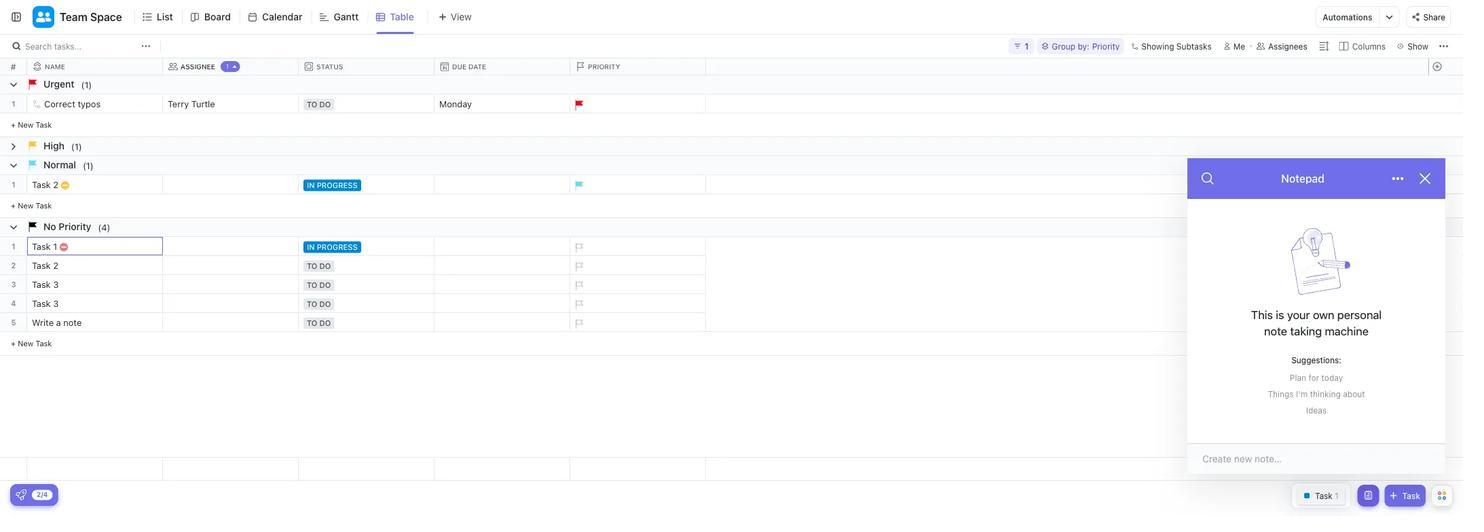 Task type: describe. For each thing, give the bounding box(es) containing it.
4 set priority element from the top
[[568, 295, 589, 315]]

0 horizontal spatial note
[[63, 317, 82, 328]]

4
[[11, 299, 16, 308]]

me button
[[1218, 38, 1251, 54]]

notepad
[[1281, 172, 1325, 185]]

a
[[56, 317, 61, 328]]

status column header
[[299, 58, 437, 75]]

3 for to do cell corresponding to third set priority element from the top of the page
[[53, 279, 59, 290]]

onboarding checklist button image
[[16, 490, 26, 500]]

dropdown menu image
[[435, 458, 570, 480]]

suggestions:
[[1291, 355, 1341, 365]]

show button
[[1393, 38, 1433, 54]]

showing subtasks button
[[1127, 38, 1216, 54]]

due date
[[452, 63, 486, 71]]

taking
[[1290, 324, 1322, 338]]

to do for to do cell corresponding to third set priority element from the top of the page
[[307, 281, 331, 290]]

show
[[1408, 41, 1429, 51]]

press space to select this row. row containing 2
[[0, 256, 27, 275]]

priority inside "priority" dropdown button
[[588, 62, 620, 70]]

2 new task from the top
[[18, 201, 52, 210]]

to for to do cell for 4th set priority element from the bottom
[[307, 262, 317, 271]]

showing
[[1142, 41, 1174, 51]]

by:
[[1078, 41, 1089, 51]]

name
[[45, 62, 65, 70]]

to do cell for 4th set priority element from the bottom
[[299, 256, 435, 274]]

tasks...
[[54, 41, 82, 51]]

view
[[451, 11, 472, 22]]

team space
[[60, 11, 122, 23]]

board
[[204, 11, 231, 22]]

group by: priority
[[1052, 41, 1120, 51]]

to do for to do cell for 2nd set priority element from the bottom of the page
[[307, 300, 331, 309]]

correct typos
[[44, 99, 101, 109]]

to for fifth set priority element from the top of the page's to do cell
[[307, 319, 317, 328]]

assignee column header
[[163, 58, 301, 75]]

terry
[[168, 99, 189, 109]]

columns button
[[1335, 38, 1393, 54]]

set priority image for write a note
[[568, 314, 589, 334]]

onboarding checklist button element
[[16, 490, 26, 500]]

about
[[1343, 389, 1365, 399]]

search tasks...
[[25, 41, 82, 51]]

press space to select this row. row containing ‎task 1
[[27, 237, 706, 258]]

Search tasks... text field
[[25, 37, 138, 56]]

automations button
[[1316, 7, 1379, 27]]

‎task 1
[[32, 241, 57, 252]]

urgent
[[43, 78, 74, 90]]

in progress cell for task 2
[[299, 175, 435, 194]]

‎task for ‎task 1
[[32, 241, 51, 252]]

high cell
[[0, 137, 1462, 155]]

row group containing urgent
[[0, 75, 1462, 356]]

1 new task from the top
[[18, 120, 52, 129]]

share
[[1423, 12, 1445, 22]]

task inside press space to select this row. row
[[32, 180, 51, 190]]

1 1 2 3 1 4 5
[[11, 99, 16, 327]]

due
[[452, 63, 467, 71]]

personal
[[1337, 308, 1382, 322]]

name column header
[[27, 58, 166, 75]]

gantt link
[[334, 0, 364, 34]]

(1) for high
[[71, 141, 82, 151]]

to do for fifth set priority element from the top of the page's to do cell
[[307, 319, 331, 328]]

search
[[25, 41, 52, 51]]

write
[[32, 317, 54, 328]]

1 button
[[1008, 38, 1034, 54]]

set priority image for task 3
[[568, 276, 589, 296]]

monday cell
[[435, 94, 570, 113]]

3 inside 1 1 2 3 1 4 5
[[11, 280, 16, 289]]

view button
[[428, 8, 476, 25]]

row group containing correct typos
[[27, 75, 706, 356]]

plan for today things i'm thinking about ideas
[[1268, 373, 1365, 415]]

1 set priority element from the top
[[568, 238, 589, 258]]

5
[[11, 318, 16, 327]]

list link
[[157, 0, 178, 34]]

showing subtasks
[[1142, 41, 1212, 51]]

press space to select this row. row containing ‎task 2
[[27, 256, 706, 277]]

no
[[43, 221, 56, 232]]

task 3 for 2nd set priority element from the bottom of the page
[[32, 298, 59, 309]]

ideas
[[1306, 405, 1327, 415]]

(1) for urgent
[[81, 79, 92, 90]]

set priority image for 1
[[568, 238, 589, 258]]

correct
[[44, 99, 75, 109]]

1 inside press space to select this row. row
[[53, 241, 57, 252]]

1 inside 1 dropdown button
[[1025, 41, 1029, 51]]

3 new from the top
[[18, 339, 33, 348]]

1 new from the top
[[18, 120, 33, 129]]

is
[[1276, 308, 1284, 322]]

name button
[[27, 62, 163, 71]]

your
[[1287, 308, 1310, 322]]

to for 1st to do cell
[[307, 100, 317, 109]]

this is your own personal note taking machine
[[1251, 308, 1382, 338]]

high
[[43, 140, 64, 151]]

progress for 2
[[317, 181, 358, 190]]

machine
[[1325, 324, 1369, 338]]

me
[[1233, 41, 1245, 51]]

assignees button
[[1251, 38, 1314, 54]]

progress for 1
[[317, 243, 358, 252]]

to do for to do cell for 4th set priority element from the bottom
[[307, 262, 331, 271]]

press space to select this row. row containing 5
[[0, 313, 27, 332]]

in for task 2
[[307, 181, 315, 190]]

#
[[11, 62, 16, 71]]

due date column header
[[435, 58, 573, 75]]

things
[[1268, 389, 1294, 399]]

1 inside assignee column header
[[226, 63, 229, 70]]

priority button
[[570, 62, 706, 71]]

set priority image for 3
[[568, 295, 589, 315]]



Task type: locate. For each thing, give the bounding box(es) containing it.
(1) right high
[[71, 141, 82, 151]]

in progress for ‎task 1
[[307, 243, 358, 252]]

2 set priority image from the top
[[568, 295, 589, 315]]

do for fifth set priority element from the top of the page's to do cell
[[319, 319, 331, 328]]

3 do from the top
[[319, 281, 331, 290]]

subtasks
[[1176, 41, 1212, 51]]

2 for ‎task 2
[[53, 260, 58, 271]]

set priority image
[[568, 238, 589, 258], [568, 295, 589, 315]]

to do cell for fifth set priority element from the top of the page
[[299, 313, 435, 331]]

2/4
[[37, 491, 48, 498]]

3
[[53, 279, 59, 290], [11, 280, 16, 289], [53, 298, 59, 309]]

1 horizontal spatial priority
[[588, 62, 620, 70]]

1 task 3 from the top
[[32, 279, 59, 290]]

2 vertical spatial (1)
[[83, 160, 93, 170]]

1 vertical spatial task 3
[[32, 298, 59, 309]]

1 horizontal spatial note
[[1264, 324, 1287, 338]]

0 vertical spatial in
[[307, 181, 315, 190]]

2 to do from the top
[[307, 262, 331, 271]]

1 left task 2
[[12, 180, 15, 189]]

task
[[36, 120, 52, 129], [32, 180, 51, 190], [36, 201, 52, 210], [32, 279, 51, 290], [32, 298, 51, 309], [36, 339, 52, 348], [1402, 491, 1420, 500]]

space
[[90, 11, 122, 23]]

1 to from the top
[[307, 100, 317, 109]]

to
[[307, 100, 317, 109], [307, 262, 317, 271], [307, 281, 317, 290], [307, 300, 317, 309], [307, 319, 317, 328]]

1
[[1025, 41, 1029, 51], [226, 63, 229, 70], [12, 99, 15, 108], [12, 180, 15, 189], [53, 241, 57, 252], [12, 242, 15, 251]]

group
[[1052, 41, 1075, 51]]

note
[[63, 317, 82, 328], [1264, 324, 1287, 338]]

(1) for normal
[[83, 160, 93, 170]]

press space to select this row. row containing 4
[[0, 294, 27, 313]]

1 do from the top
[[319, 100, 331, 109]]

1 vertical spatial in progress
[[307, 243, 358, 252]]

row
[[27, 58, 709, 75]]

2 left ‎task 2
[[11, 261, 16, 270]]

do for to do cell corresponding to third set priority element from the top of the page
[[319, 281, 331, 290]]

typos
[[78, 99, 101, 109]]

0 horizontal spatial priority
[[59, 221, 91, 232]]

monday
[[439, 99, 472, 109]]

task 3
[[32, 279, 59, 290], [32, 298, 59, 309]]

task 3 up write
[[32, 298, 59, 309]]

priority inside no priority cell
[[59, 221, 91, 232]]

5 to do cell from the top
[[299, 313, 435, 331]]

new task
[[18, 120, 52, 129], [18, 201, 52, 210], [18, 339, 52, 348]]

set priority image for ‎task 2
[[568, 257, 589, 277]]

no priority cell
[[0, 218, 1462, 236]]

‎task down ‎task 1
[[32, 260, 51, 271]]

to do for 1st to do cell
[[307, 100, 331, 109]]

progress
[[317, 181, 358, 190], [317, 243, 358, 252]]

set priority image inside press space to select this row. row
[[568, 238, 589, 258]]

task 3 for third set priority element from the top of the page
[[32, 279, 59, 290]]

note inside this is your own personal note taking machine
[[1264, 324, 1287, 338]]

2 down the normal
[[53, 180, 58, 190]]

3 new task from the top
[[18, 339, 52, 348]]

1 down 'no'
[[53, 241, 57, 252]]

2 vertical spatial priority
[[59, 221, 91, 232]]

columns
[[1352, 41, 1386, 51]]

no priority
[[43, 221, 91, 232]]

3 set priority element from the top
[[568, 276, 589, 296]]

team space button
[[54, 2, 122, 32]]

4 to from the top
[[307, 300, 317, 309]]

1 left ‎task 1
[[12, 242, 15, 251]]

new
[[18, 120, 33, 129], [18, 201, 33, 210], [18, 339, 33, 348]]

to for to do cell for 2nd set priority element from the bottom of the page
[[307, 300, 317, 309]]

urgent cell
[[0, 75, 1462, 94]]

board link
[[204, 0, 236, 34]]

3 down ‎task 2
[[53, 279, 59, 290]]

2 in progress cell from the top
[[299, 237, 435, 255]]

task 3 down ‎task 2
[[32, 279, 59, 290]]

task 2
[[32, 180, 58, 190]]

2 do from the top
[[319, 262, 331, 271]]

turtle
[[191, 99, 215, 109]]

2 down ‎task 1
[[53, 260, 58, 271]]

4 to do from the top
[[307, 300, 331, 309]]

for
[[1309, 373, 1319, 382]]

2 for task 2
[[53, 180, 58, 190]]

5 set priority element from the top
[[568, 314, 589, 334]]

1 left group at the right
[[1025, 41, 1029, 51]]

to for to do cell corresponding to third set priority element from the top of the page
[[307, 281, 317, 290]]

assignee
[[181, 62, 215, 70]]

in progress cell
[[299, 175, 435, 194], [299, 237, 435, 255]]

0 vertical spatial new task
[[18, 120, 52, 129]]

press space to select this row. row
[[0, 94, 27, 113], [27, 94, 706, 115], [1429, 94, 1462, 113], [0, 175, 27, 194], [27, 175, 706, 196], [1429, 175, 1462, 194], [0, 237, 27, 256], [27, 237, 706, 258], [1429, 237, 1462, 256], [0, 256, 27, 275], [27, 256, 706, 277], [1429, 256, 1462, 275], [0, 275, 27, 294], [27, 275, 706, 296], [1429, 275, 1462, 294], [0, 294, 27, 313], [27, 294, 706, 315], [1429, 294, 1462, 313], [0, 313, 27, 332], [27, 313, 706, 334], [1429, 313, 1462, 332], [27, 458, 706, 481], [1429, 458, 1462, 481]]

1 in progress from the top
[[307, 181, 358, 190]]

(1) inside normal cell
[[83, 160, 93, 170]]

new task down write
[[18, 339, 52, 348]]

1 in from the top
[[307, 181, 315, 190]]

3 for to do cell for 2nd set priority element from the bottom of the page
[[53, 298, 59, 309]]

2 inside 1 1 2 3 1 4 5
[[11, 261, 16, 270]]

terry turtle cell
[[163, 94, 299, 113]]

priority
[[1092, 41, 1120, 51], [588, 62, 620, 70], [59, 221, 91, 232]]

thinking
[[1310, 389, 1341, 399]]

3 up write a note
[[53, 298, 59, 309]]

press space to select this row. row containing 3
[[0, 275, 27, 294]]

3 up 4
[[11, 280, 16, 289]]

row group
[[0, 75, 27, 356], [0, 75, 1462, 356], [27, 75, 706, 356], [1429, 75, 1462, 356]]

note down is
[[1264, 324, 1287, 338]]

2 task 3 from the top
[[32, 298, 59, 309]]

terry turtle
[[168, 99, 215, 109]]

in for ‎task 1
[[307, 243, 315, 252]]

status
[[316, 62, 343, 70]]

2
[[53, 180, 58, 190], [53, 260, 58, 271], [11, 261, 16, 270]]

priority inside group by: priority
[[1092, 41, 1120, 51]]

(1) up typos
[[81, 79, 92, 90]]

new task up high
[[18, 120, 52, 129]]

3 to from the top
[[307, 281, 317, 290]]

1 vertical spatial set priority image
[[568, 295, 589, 315]]

1 set priority image from the top
[[568, 257, 589, 277]]

due date button
[[435, 62, 570, 72]]

cell
[[163, 175, 299, 194], [435, 175, 570, 194], [163, 237, 299, 255], [435, 237, 570, 255], [163, 256, 299, 274], [435, 256, 570, 274], [163, 275, 299, 293], [435, 275, 570, 293], [163, 294, 299, 312], [435, 294, 570, 312], [163, 313, 299, 331], [435, 313, 570, 331]]

do for 1st to do cell
[[319, 100, 331, 109]]

2 ‎task from the top
[[32, 260, 51, 271]]

2 vertical spatial new
[[18, 339, 33, 348]]

(1)
[[81, 79, 92, 90], [71, 141, 82, 151], [83, 160, 93, 170]]

write a note
[[32, 317, 82, 328]]

list
[[157, 11, 173, 22]]

5 to do from the top
[[307, 319, 331, 328]]

do for to do cell for 2nd set priority element from the bottom of the page
[[319, 300, 331, 309]]

priority column header
[[570, 58, 709, 75]]

in progress for task 2
[[307, 181, 358, 190]]

‎task
[[32, 241, 51, 252], [32, 260, 51, 271]]

plan
[[1290, 373, 1306, 382]]

1 vertical spatial new
[[18, 201, 33, 210]]

this
[[1251, 308, 1273, 322]]

to do cell for 2nd set priority element from the bottom of the page
[[299, 294, 435, 312]]

0 vertical spatial (1)
[[81, 79, 92, 90]]

grid containing urgent
[[0, 58, 1463, 481]]

1 vertical spatial priority
[[588, 62, 620, 70]]

date
[[469, 63, 486, 71]]

(4)
[[98, 222, 110, 232]]

calendar
[[262, 11, 302, 22]]

‎task for ‎task 2
[[32, 260, 51, 271]]

table
[[390, 11, 414, 22]]

gantt
[[334, 11, 359, 22]]

(1) inside high cell
[[71, 141, 82, 151]]

2 set priority image from the top
[[568, 276, 589, 296]]

0 vertical spatial new
[[18, 120, 33, 129]]

3 to do from the top
[[307, 281, 331, 290]]

2 to from the top
[[307, 262, 317, 271]]

1 vertical spatial in
[[307, 243, 315, 252]]

user friends image
[[36, 11, 51, 23]]

to do cell
[[299, 94, 435, 113], [299, 256, 435, 274], [299, 275, 435, 293], [299, 294, 435, 312], [299, 313, 435, 331]]

press space to select this row. row containing task 2
[[27, 175, 706, 196]]

0 vertical spatial progress
[[317, 181, 358, 190]]

2 new from the top
[[18, 201, 33, 210]]

2 progress from the top
[[317, 243, 358, 252]]

set priority image
[[568, 257, 589, 277], [568, 276, 589, 296], [568, 314, 589, 334]]

normal
[[43, 159, 76, 170]]

1 to do cell from the top
[[299, 94, 435, 113]]

4 do from the top
[[319, 300, 331, 309]]

calendar link
[[262, 0, 308, 34]]

own
[[1313, 308, 1334, 322]]

1 set priority image from the top
[[568, 238, 589, 258]]

0 vertical spatial in progress
[[307, 181, 358, 190]]

i'm
[[1296, 389, 1308, 399]]

1 right assignee
[[226, 63, 229, 70]]

2 in progress from the top
[[307, 243, 358, 252]]

Create new note… text field
[[1201, 452, 1432, 466]]

1 ‎task from the top
[[32, 241, 51, 252]]

press space to select this row. row containing correct typos
[[27, 94, 706, 115]]

row group containing 1 1 2 3 1 4 5
[[0, 75, 27, 356]]

0 vertical spatial task 3
[[32, 279, 59, 290]]

team
[[60, 11, 87, 23]]

(1) inside urgent cell
[[81, 79, 92, 90]]

2 in from the top
[[307, 243, 315, 252]]

1 to do from the top
[[307, 100, 331, 109]]

today
[[1322, 373, 1343, 382]]

note right a in the bottom left of the page
[[63, 317, 82, 328]]

3 to do cell from the top
[[299, 275, 435, 293]]

1 in progress cell from the top
[[299, 175, 435, 194]]

assignees
[[1268, 41, 1307, 51]]

1 vertical spatial (1)
[[71, 141, 82, 151]]

‎task 2
[[32, 260, 58, 271]]

2 set priority element from the top
[[568, 257, 589, 277]]

grid
[[0, 58, 1463, 481]]

in progress cell for ‎task 1
[[299, 237, 435, 255]]

set priority element
[[568, 238, 589, 258], [568, 257, 589, 277], [568, 276, 589, 296], [568, 295, 589, 315], [568, 314, 589, 334]]

1 vertical spatial in progress cell
[[299, 237, 435, 255]]

(1) right the normal
[[83, 160, 93, 170]]

do for to do cell for 4th set priority element from the bottom
[[319, 262, 331, 271]]

table link
[[390, 0, 419, 34]]

new task right 1 1 2 3 1 4 5
[[18, 201, 52, 210]]

0 vertical spatial set priority image
[[568, 238, 589, 258]]

share button
[[1406, 6, 1451, 28]]

5 do from the top
[[319, 319, 331, 328]]

0 vertical spatial in progress cell
[[299, 175, 435, 194]]

in progress
[[307, 181, 358, 190], [307, 243, 358, 252]]

row containing name
[[27, 58, 709, 75]]

4 to do cell from the top
[[299, 294, 435, 312]]

5 to from the top
[[307, 319, 317, 328]]

3 set priority image from the top
[[568, 314, 589, 334]]

in
[[307, 181, 315, 190], [307, 243, 315, 252]]

press space to select this row. row containing write a note
[[27, 313, 706, 334]]

0 vertical spatial ‎task
[[32, 241, 51, 252]]

2 vertical spatial new task
[[18, 339, 52, 348]]

2 to do cell from the top
[[299, 256, 435, 274]]

normal cell
[[0, 156, 1462, 174]]

1 vertical spatial new task
[[18, 201, 52, 210]]

to do cell for third set priority element from the top of the page
[[299, 275, 435, 293]]

1 down the #
[[12, 99, 15, 108]]

1 vertical spatial ‎task
[[32, 260, 51, 271]]

2 horizontal spatial priority
[[1092, 41, 1120, 51]]

status button
[[299, 62, 435, 71]]

1 progress from the top
[[317, 181, 358, 190]]

0 vertical spatial priority
[[1092, 41, 1120, 51]]

‎task up ‎task 2
[[32, 241, 51, 252]]

do
[[319, 100, 331, 109], [319, 262, 331, 271], [319, 281, 331, 290], [319, 300, 331, 309], [319, 319, 331, 328]]

automations
[[1323, 12, 1372, 22]]

1 vertical spatial progress
[[317, 243, 358, 252]]



Task type: vqa. For each thing, say whether or not it's contained in the screenshot.
Sidebar navigation
no



